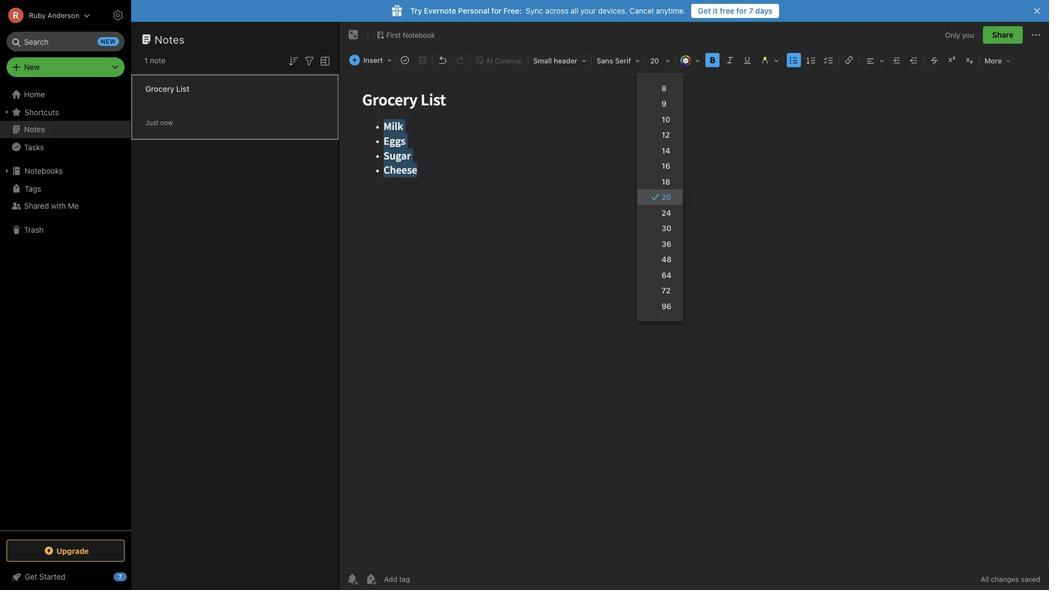 Task type: locate. For each thing, give the bounding box(es) containing it.
for left free:
[[492, 6, 502, 15]]

48
[[662, 255, 672, 264]]

just now
[[145, 119, 173, 127]]

only you
[[946, 31, 975, 39]]

1 vertical spatial notes
[[24, 125, 45, 134]]

only
[[946, 31, 961, 39]]

7 inside button
[[749, 6, 754, 15]]

1 horizontal spatial 20
[[662, 193, 672, 202]]

home link
[[0, 86, 131, 103]]

1
[[144, 56, 148, 65]]

subscript image
[[962, 52, 978, 68]]

trash
[[24, 226, 44, 235]]

get left it
[[698, 6, 712, 15]]

notes up 'tasks'
[[24, 125, 45, 134]]

anderson
[[48, 11, 79, 19]]

More actions field
[[1030, 26, 1043, 44]]

italic image
[[723, 52, 738, 68]]

0 horizontal spatial 20
[[651, 57, 660, 65]]

share button
[[984, 26, 1024, 44]]

for for 7
[[737, 6, 748, 15]]

insert link image
[[842, 52, 857, 68]]

1 horizontal spatial for
[[737, 6, 748, 15]]

7
[[749, 6, 754, 15], [119, 574, 122, 581]]

18 link
[[638, 174, 683, 189]]

get inside help and learning task checklist field
[[25, 573, 37, 582]]

Account field
[[0, 4, 90, 26]]

notes
[[155, 33, 185, 46], [24, 125, 45, 134]]

20 inside "link"
[[662, 193, 672, 202]]

24 link
[[638, 205, 683, 221]]

notes up note
[[155, 33, 185, 46]]

1 for from the left
[[492, 6, 502, 15]]

20 up 24
[[662, 193, 672, 202]]

bulleted list image
[[787, 52, 802, 68]]

0 vertical spatial 20
[[651, 57, 660, 65]]

1 horizontal spatial 7
[[749, 6, 754, 15]]

serif
[[616, 57, 632, 65]]

1 horizontal spatial notes
[[155, 33, 185, 46]]

small
[[534, 57, 552, 65]]

numbered list image
[[804, 52, 820, 68]]

72 link
[[638, 283, 683, 299]]

upgrade button
[[7, 540, 125, 562]]

Font color field
[[677, 52, 704, 68]]

expand notebooks image
[[3, 167, 11, 176]]

now
[[160, 119, 173, 127]]

View options field
[[316, 54, 332, 68]]

2 for from the left
[[737, 6, 748, 15]]

tree
[[0, 86, 131, 530]]

9
[[662, 99, 667, 108]]

Font size field
[[647, 52, 674, 68]]

new button
[[7, 57, 125, 77]]

1 vertical spatial 7
[[119, 574, 122, 581]]

1 vertical spatial get
[[25, 573, 37, 582]]

new
[[24, 63, 40, 72]]

indent image
[[890, 52, 905, 68]]

1 horizontal spatial get
[[698, 6, 712, 15]]

7 inside help and learning task checklist field
[[119, 574, 122, 581]]

across
[[546, 6, 569, 15]]

20 up 8 link
[[651, 57, 660, 65]]

14
[[662, 146, 671, 155]]

grocery
[[145, 84, 174, 94]]

notes link
[[0, 121, 131, 138]]

0 vertical spatial get
[[698, 6, 712, 15]]

for right the free
[[737, 6, 748, 15]]

Add tag field
[[383, 575, 465, 584]]

note
[[150, 56, 166, 65]]

more
[[985, 57, 1003, 65]]

20
[[651, 57, 660, 65], [662, 193, 672, 202]]

insert
[[364, 56, 383, 64]]

10
[[662, 115, 671, 124]]

it
[[713, 6, 718, 15]]

add filters image
[[303, 55, 316, 68]]

16
[[662, 162, 671, 171]]

get left 'started'
[[25, 573, 37, 582]]

64
[[662, 271, 672, 280]]

0 horizontal spatial notes
[[24, 125, 45, 134]]

notebooks
[[25, 167, 63, 176]]

0 horizontal spatial 7
[[119, 574, 122, 581]]

tree containing home
[[0, 86, 131, 530]]

click to collapse image
[[127, 570, 135, 584]]

9 link
[[638, 96, 683, 112]]

0 horizontal spatial get
[[25, 573, 37, 582]]

0 horizontal spatial for
[[492, 6, 502, 15]]

12 link
[[638, 127, 683, 143]]

More field
[[982, 52, 1015, 68]]

sans serif
[[597, 57, 632, 65]]

8 link
[[638, 80, 683, 96]]

sans
[[597, 57, 614, 65]]

get for get it free for 7 days
[[698, 6, 712, 15]]

7 left 'days'
[[749, 6, 754, 15]]

0 vertical spatial 7
[[749, 6, 754, 15]]

for inside button
[[737, 6, 748, 15]]

7 left click to collapse image
[[119, 574, 122, 581]]

add tag image
[[365, 573, 378, 586]]

grocery list
[[145, 84, 190, 94]]

72
[[662, 286, 671, 295]]

free
[[720, 6, 735, 15]]

you
[[963, 31, 975, 39]]

1 vertical spatial 20
[[662, 193, 672, 202]]

96
[[662, 302, 672, 311]]

settings image
[[112, 9, 125, 22]]

note window element
[[340, 22, 1050, 591]]

get for get started
[[25, 573, 37, 582]]

0 vertical spatial notes
[[155, 33, 185, 46]]

get
[[698, 6, 712, 15], [25, 573, 37, 582]]

get inside the get it free for 7 days button
[[698, 6, 712, 15]]



Task type: describe. For each thing, give the bounding box(es) containing it.
personal
[[458, 6, 490, 15]]

notebook
[[403, 31, 435, 39]]

checklist image
[[822, 52, 837, 68]]

Add filters field
[[303, 54, 316, 68]]

bold image
[[705, 52, 721, 68]]

devices.
[[599, 6, 628, 15]]

changes
[[992, 576, 1020, 584]]

underline image
[[740, 52, 756, 68]]

Help and Learning task checklist field
[[0, 569, 131, 586]]

36
[[662, 240, 672, 249]]

small header
[[534, 57, 578, 65]]

Search text field
[[14, 32, 117, 51]]

ruby anderson
[[29, 11, 79, 19]]

tasks button
[[0, 138, 131, 156]]

anytime.
[[656, 6, 686, 15]]

your
[[581, 6, 597, 15]]

shortcuts
[[25, 108, 59, 117]]

get started
[[25, 573, 65, 582]]

more actions image
[[1030, 28, 1043, 42]]

10 link
[[638, 112, 683, 127]]

expand note image
[[347, 28, 360, 42]]

Highlight field
[[757, 52, 783, 68]]

upgrade
[[56, 547, 89, 556]]

outdent image
[[907, 52, 923, 68]]

20 inside 'field'
[[651, 57, 660, 65]]

Font family field
[[593, 52, 644, 68]]

tags
[[25, 184, 41, 193]]

48 link
[[638, 252, 683, 267]]

share
[[993, 30, 1014, 39]]

30
[[662, 224, 672, 233]]

shared
[[24, 202, 49, 211]]

20 link
[[638, 189, 683, 205]]

Insert field
[[347, 52, 396, 68]]

sync
[[526, 6, 544, 15]]

for for free:
[[492, 6, 502, 15]]

new
[[101, 38, 116, 45]]

96 link
[[638, 299, 683, 314]]

undo image
[[435, 52, 451, 68]]

dropdown list menu
[[638, 80, 683, 314]]

saved
[[1022, 576, 1041, 584]]

all
[[982, 576, 990, 584]]

task image
[[398, 52, 413, 68]]

36 link
[[638, 236, 683, 252]]

all
[[571, 6, 579, 15]]

header
[[554, 57, 578, 65]]

notebooks link
[[0, 162, 131, 180]]

1 note
[[144, 56, 166, 65]]

tasks
[[24, 143, 44, 152]]

Sort options field
[[287, 54, 300, 68]]

get it free for 7 days
[[698, 6, 773, 15]]

30 link
[[638, 221, 683, 236]]

try
[[411, 6, 422, 15]]

me
[[68, 202, 79, 211]]

home
[[24, 90, 45, 99]]

Heading level field
[[530, 52, 591, 68]]

first
[[387, 31, 401, 39]]

list
[[176, 84, 190, 94]]

shared with me link
[[0, 197, 131, 215]]

shortcuts button
[[0, 103, 131, 121]]

just
[[145, 119, 159, 127]]

64 link
[[638, 267, 683, 283]]

12
[[662, 130, 670, 139]]

evernote
[[424, 6, 456, 15]]

add a reminder image
[[346, 573, 359, 586]]

ruby
[[29, 11, 46, 19]]

try evernote personal for free: sync across all your devices. cancel anytime.
[[411, 6, 686, 15]]

free:
[[504, 6, 522, 15]]

all changes saved
[[982, 576, 1041, 584]]

superscript image
[[945, 52, 960, 68]]

18
[[662, 177, 671, 186]]

Note Editor text field
[[340, 74, 1050, 568]]

cancel
[[630, 6, 654, 15]]

tags button
[[0, 180, 131, 197]]

16 link
[[638, 158, 683, 174]]

8
[[662, 84, 667, 93]]

with
[[51, 202, 66, 211]]

started
[[39, 573, 65, 582]]

shared with me
[[24, 202, 79, 211]]

first notebook button
[[373, 27, 439, 43]]

new search field
[[14, 32, 119, 51]]

24
[[662, 208, 672, 217]]

get it free for 7 days button
[[692, 4, 780, 18]]

Alignment field
[[861, 52, 889, 68]]

first notebook
[[387, 31, 435, 39]]

trash link
[[0, 221, 131, 239]]

8 9 10
[[662, 84, 671, 124]]

14 link
[[638, 143, 683, 158]]

20 menu item
[[638, 189, 683, 205]]

strikethrough image
[[927, 52, 943, 68]]

days
[[756, 6, 773, 15]]



Task type: vqa. For each thing, say whether or not it's contained in the screenshot.
stack
no



